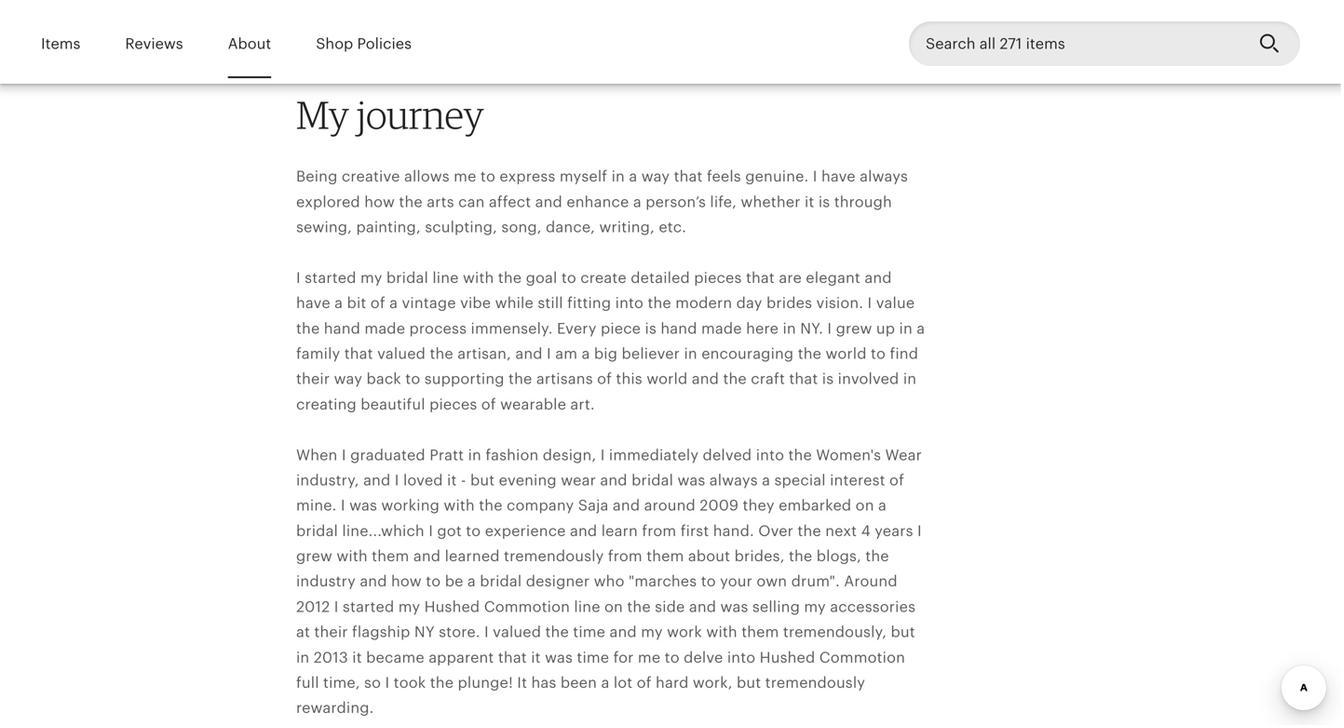 Task type: locate. For each thing, give the bounding box(es) containing it.
hand
[[324, 320, 360, 337], [661, 320, 697, 337]]

their down family
[[296, 371, 330, 388]]

about
[[228, 35, 271, 52]]

it left -
[[447, 472, 457, 489]]

1 horizontal spatial always
[[860, 168, 908, 185]]

vision.
[[816, 295, 863, 312]]

the up while at the top left of page
[[498, 270, 522, 286]]

how inside when i graduated pratt in fashion design, i immediately delved into the women's wear industry, and i loved it - but evening wear and bridal was always a special interest of mine. i was working with the company saja and around 2009 they embarked on a bridal line...which i got to experience and learn from first hand. over the next 4 years i grew with them and learned tremendously from them about brides, the blogs, the industry and how to be a bridal designer who "marches to your own drum". around 2012 i started my hushed commotion line on the side and was selling my accessories at their flagship ny store. i valued the time and my work with them tremendously, but in 2013 it became apparent that it was time for me to delve into hushed commotion full time, so i took the plunge! it has been a lot of hard work, but tremendously rewarding.
[[391, 573, 422, 590]]

me right for in the left of the page
[[638, 649, 661, 666]]

process
[[409, 320, 467, 337]]

1 vertical spatial have
[[296, 295, 330, 312]]

0 horizontal spatial but
[[470, 472, 495, 489]]

valued up back
[[377, 345, 426, 362]]

and up for in the left of the page
[[610, 624, 637, 641]]

full
[[296, 675, 319, 692]]

1 horizontal spatial grew
[[836, 320, 872, 337]]

1 vertical spatial always
[[709, 472, 758, 489]]

0 vertical spatial started
[[305, 270, 356, 286]]

them down the line...which
[[372, 548, 409, 565]]

0 vertical spatial from
[[642, 523, 676, 540]]

industry,
[[296, 472, 359, 489]]

being creative allows me to express myself in a way that feels genuine. i have always explored how the arts can affect and enhance a person's life, whether it is through sewing, painting, sculpting, song, dance, writing, etc.
[[296, 168, 908, 236]]

create
[[580, 270, 627, 286]]

way up person's
[[641, 168, 670, 185]]

0 vertical spatial pieces
[[694, 270, 742, 286]]

started inside when i graduated pratt in fashion design, i immediately delved into the women's wear industry, and i loved it - but evening wear and bridal was always a special interest of mine. i was working with the company saja and around 2009 they embarked on a bridal line...which i got to experience and learn from first hand. over the next 4 years i grew with them and learned tremendously from them about brides, the blogs, the industry and how to be a bridal designer who "marches to your own drum". around 2012 i started my hushed commotion line on the side and was selling my accessories at their flagship ny store. i valued the time and my work with them tremendously, but in 2013 it became apparent that it was time for me to delve into hushed commotion full time, so i took the plunge! it has been a lot of hard work, but tremendously rewarding.
[[343, 599, 394, 616]]

way up creating
[[334, 371, 362, 388]]

into up piece
[[615, 295, 644, 312]]

sculpting,
[[425, 219, 497, 236]]

it inside being creative allows me to express myself in a way that feels genuine. i have always explored how the arts can affect and enhance a person's life, whether it is through sewing, painting, sculpting, song, dance, writing, etc.
[[805, 194, 814, 210]]

and down the immensely.
[[515, 345, 543, 362]]

1 vertical spatial started
[[343, 599, 394, 616]]

0 horizontal spatial tremendously
[[504, 548, 604, 565]]

around
[[844, 573, 898, 590]]

supporting
[[424, 371, 504, 388]]

mine.
[[296, 497, 337, 514]]

but right work,
[[737, 675, 761, 692]]

i left the 'loved'
[[395, 472, 399, 489]]

how down creative
[[364, 194, 395, 210]]

0 vertical spatial time
[[573, 624, 605, 641]]

have inside i started my bridal line with the goal to create detailed pieces that are elegant and have a bit of a vintage vibe while still fitting into the modern day brides vision. i value the hand made process immensely. every piece is hand made here in ny. i grew up in a family that valued the artisan, and i am a big believer in encouraging the world to find their way back to supporting the artisans of this world and the craft that is involved in creating beautiful pieces of wearable art.
[[296, 295, 330, 312]]

the down apparent
[[430, 675, 454, 692]]

but right -
[[470, 472, 495, 489]]

1 horizontal spatial made
[[701, 320, 742, 337]]

1 vertical spatial into
[[756, 447, 784, 464]]

way inside being creative allows me to express myself in a way that feels genuine. i have always explored how the arts can affect and enhance a person's life, whether it is through sewing, painting, sculpting, song, dance, writing, etc.
[[641, 168, 670, 185]]

hand down bit
[[324, 320, 360, 337]]

bridal
[[386, 270, 428, 286], [631, 472, 673, 489], [296, 523, 338, 540], [480, 573, 522, 590]]

that inside when i graduated pratt in fashion design, i immediately delved into the women's wear industry, and i loved it - but evening wear and bridal was always a special interest of mine. i was working with the company saja and around 2009 they embarked on a bridal line...which i got to experience and learn from first hand. over the next 4 years i grew with them and learned tremendously from them about brides, the blogs, the industry and how to be a bridal designer who "marches to your own drum". around 2012 i started my hushed commotion line on the side and was selling my accessories at their flagship ny store. i valued the time and my work with them tremendously, but in 2013 it became apparent that it was time for me to delve into hushed commotion full time, so i took the plunge! it has been a lot of hard work, but tremendously rewarding.
[[498, 649, 527, 666]]

first
[[680, 523, 709, 540]]

have up the "through"
[[821, 168, 856, 185]]

tremendously up designer
[[504, 548, 604, 565]]

started up flagship
[[343, 599, 394, 616]]

the up experience
[[479, 497, 503, 514]]

creating
[[296, 396, 357, 413]]

hard
[[656, 675, 689, 692]]

1 vertical spatial way
[[334, 371, 362, 388]]

my down drum".
[[804, 599, 826, 616]]

is
[[818, 194, 830, 210], [645, 320, 657, 337], [822, 371, 834, 388]]

0 horizontal spatial have
[[296, 295, 330, 312]]

to left be
[[426, 573, 441, 590]]

world up involved
[[826, 345, 867, 362]]

0 horizontal spatial way
[[334, 371, 362, 388]]

1 vertical spatial their
[[314, 624, 348, 641]]

have
[[821, 168, 856, 185], [296, 295, 330, 312]]

have inside being creative allows me to express myself in a way that feels genuine. i have always explored how the arts can affect and enhance a person's life, whether it is through sewing, painting, sculpting, song, dance, writing, etc.
[[821, 168, 856, 185]]

is left the "through"
[[818, 194, 830, 210]]

explored
[[296, 194, 360, 210]]

0 vertical spatial how
[[364, 194, 395, 210]]

"marches
[[629, 573, 697, 590]]

1 horizontal spatial hushed
[[760, 649, 815, 666]]

0 horizontal spatial always
[[709, 472, 758, 489]]

to up can
[[480, 168, 495, 185]]

was up the line...which
[[349, 497, 377, 514]]

-
[[461, 472, 466, 489]]

started
[[305, 270, 356, 286], [343, 599, 394, 616]]

bridal inside i started my bridal line with the goal to create detailed pieces that are elegant and have a bit of a vintage vibe while still fitting into the modern day brides vision. i value the hand made process immensely. every piece is hand made here in ny. i grew up in a family that valued the artisan, and i am a big believer in encouraging the world to find their way back to supporting the artisans of this world and the craft that is involved in creating beautiful pieces of wearable art.
[[386, 270, 428, 286]]

0 vertical spatial tremendously
[[504, 548, 604, 565]]

the down process
[[430, 345, 453, 362]]

0 horizontal spatial hushed
[[424, 599, 480, 616]]

drum".
[[791, 573, 840, 590]]

to right back
[[405, 371, 420, 388]]

grew up the industry
[[296, 548, 332, 565]]

accessories
[[830, 599, 916, 616]]

art.
[[570, 396, 595, 413]]

allows
[[404, 168, 450, 185]]

0 horizontal spatial valued
[[377, 345, 426, 362]]

years
[[875, 523, 913, 540]]

commotion down tremendously,
[[819, 649, 905, 666]]

special
[[774, 472, 826, 489]]

1 horizontal spatial line
[[574, 599, 600, 616]]

it
[[517, 675, 527, 692]]

on up 4
[[856, 497, 874, 514]]

0 horizontal spatial made
[[365, 320, 405, 337]]

tremendously
[[504, 548, 604, 565], [765, 675, 865, 692]]

1 vertical spatial on
[[604, 599, 623, 616]]

0 vertical spatial into
[[615, 295, 644, 312]]

line...which
[[342, 523, 425, 540]]

wear
[[885, 447, 922, 464]]

brides,
[[734, 548, 785, 565]]

into up 'special'
[[756, 447, 784, 464]]

when
[[296, 447, 338, 464]]

them
[[372, 548, 409, 565], [647, 548, 684, 565], [742, 624, 779, 641]]

in up enhance
[[611, 168, 625, 185]]

genuine.
[[745, 168, 809, 185]]

pieces down supporting
[[429, 396, 477, 413]]

are
[[779, 270, 802, 286]]

0 horizontal spatial me
[[454, 168, 476, 185]]

1 horizontal spatial on
[[856, 497, 874, 514]]

into right delve
[[727, 649, 756, 666]]

1 horizontal spatial valued
[[493, 624, 541, 641]]

journey
[[357, 91, 484, 138]]

ny.
[[800, 320, 823, 337]]

about
[[688, 548, 730, 565]]

0 vertical spatial line
[[432, 270, 459, 286]]

over
[[758, 523, 794, 540]]

i
[[813, 168, 817, 185], [296, 270, 301, 286], [868, 295, 872, 312], [827, 320, 832, 337], [547, 345, 551, 362], [342, 447, 346, 464], [600, 447, 605, 464], [395, 472, 399, 489], [341, 497, 345, 514], [429, 523, 433, 540], [917, 523, 922, 540], [334, 599, 339, 616], [484, 624, 489, 641], [385, 675, 390, 692]]

policies
[[357, 35, 412, 52]]

0 vertical spatial but
[[470, 472, 495, 489]]

bridal down learned at the left
[[480, 573, 522, 590]]

items link
[[41, 22, 80, 66]]

0 vertical spatial commotion
[[484, 599, 570, 616]]

0 horizontal spatial world
[[647, 371, 688, 388]]

grew
[[836, 320, 872, 337], [296, 548, 332, 565]]

0 vertical spatial on
[[856, 497, 874, 514]]

0 vertical spatial have
[[821, 168, 856, 185]]

loved
[[403, 472, 443, 489]]

grew down vision.
[[836, 320, 872, 337]]

0 horizontal spatial pieces
[[429, 396, 477, 413]]

1 horizontal spatial me
[[638, 649, 661, 666]]

was down your
[[720, 599, 748, 616]]

0 vertical spatial me
[[454, 168, 476, 185]]

1 vertical spatial me
[[638, 649, 661, 666]]

always up the "through"
[[860, 168, 908, 185]]

hushed
[[424, 599, 480, 616], [760, 649, 815, 666]]

1 vertical spatial grew
[[296, 548, 332, 565]]

the left arts on the top of page
[[399, 194, 423, 210]]

0 horizontal spatial on
[[604, 599, 623, 616]]

made
[[365, 320, 405, 337], [701, 320, 742, 337]]

always down delved
[[709, 472, 758, 489]]

of right bit
[[370, 295, 385, 312]]

1 made from the left
[[365, 320, 405, 337]]

and
[[535, 194, 562, 210], [865, 270, 892, 286], [515, 345, 543, 362], [692, 371, 719, 388], [363, 472, 391, 489], [600, 472, 627, 489], [613, 497, 640, 514], [570, 523, 597, 540], [413, 548, 441, 565], [360, 573, 387, 590], [689, 599, 716, 616], [610, 624, 637, 641]]

person's
[[646, 194, 706, 210]]

1 horizontal spatial commotion
[[819, 649, 905, 666]]

tremendously down tremendously,
[[765, 675, 865, 692]]

family
[[296, 345, 340, 362]]

1 vertical spatial valued
[[493, 624, 541, 641]]

made down modern
[[701, 320, 742, 337]]

a
[[629, 168, 637, 185], [633, 194, 641, 210], [334, 295, 343, 312], [389, 295, 398, 312], [917, 320, 925, 337], [582, 345, 590, 362], [762, 472, 770, 489], [878, 497, 887, 514], [467, 573, 476, 590], [601, 675, 609, 692]]

life,
[[710, 194, 737, 210]]

2 vertical spatial is
[[822, 371, 834, 388]]

1 vertical spatial tremendously
[[765, 675, 865, 692]]

of down supporting
[[481, 396, 496, 413]]

that inside being creative allows me to express myself in a way that feels genuine. i have always explored how the arts can affect and enhance a person's life, whether it is through sewing, painting, sculpting, song, dance, writing, etc.
[[674, 168, 703, 185]]

0 vertical spatial way
[[641, 168, 670, 185]]

for
[[613, 649, 634, 666]]

my up bit
[[360, 270, 382, 286]]

0 vertical spatial valued
[[377, 345, 426, 362]]

bridal down immediately on the bottom of the page
[[631, 472, 673, 489]]

have left bit
[[296, 295, 330, 312]]

and up learn
[[613, 497, 640, 514]]

to left find
[[871, 345, 886, 362]]

writing,
[[599, 219, 655, 236]]

and down encouraging at right
[[692, 371, 719, 388]]

hand down modern
[[661, 320, 697, 337]]

every
[[557, 320, 597, 337]]

bit
[[347, 295, 366, 312]]

piece
[[601, 320, 641, 337]]

was up the around
[[677, 472, 705, 489]]

0 vertical spatial their
[[296, 371, 330, 388]]

shop
[[316, 35, 353, 52]]

1 vertical spatial from
[[608, 548, 642, 565]]

0 vertical spatial is
[[818, 194, 830, 210]]

1 horizontal spatial have
[[821, 168, 856, 185]]

painting,
[[356, 219, 421, 236]]

started up bit
[[305, 270, 356, 286]]

1 horizontal spatial hand
[[661, 320, 697, 337]]

1 vertical spatial world
[[647, 371, 688, 388]]

big
[[594, 345, 618, 362]]

hushed down selling
[[760, 649, 815, 666]]

design,
[[543, 447, 596, 464]]

1 horizontal spatial world
[[826, 345, 867, 362]]

they
[[743, 497, 775, 514]]

that up person's
[[674, 168, 703, 185]]

fitting
[[567, 295, 611, 312]]

line inside when i graduated pratt in fashion design, i immediately delved into the women's wear industry, and i loved it - but evening wear and bridal was always a special interest of mine. i was working with the company saja and around 2009 they embarked on a bridal line...which i got to experience and learn from first hand. over the next 4 years i grew with them and learned tremendously from them about brides, the blogs, the industry and how to be a bridal designer who "marches to your own drum". around 2012 i started my hushed commotion line on the side and was selling my accessories at their flagship ny store. i valued the time and my work with them tremendously, but in 2013 it became apparent that it was time for me to delve into hushed commotion full time, so i took the plunge! it has been a lot of hard work, but tremendously rewarding.
[[574, 599, 600, 616]]

at
[[296, 624, 310, 641]]

valued up it
[[493, 624, 541, 641]]

the up 'around' at the right of page
[[865, 548, 889, 565]]

that right craft
[[789, 371, 818, 388]]

1 vertical spatial line
[[574, 599, 600, 616]]

back
[[366, 371, 401, 388]]

in right believer on the top of page
[[684, 345, 697, 362]]

world down believer on the top of page
[[647, 371, 688, 388]]

and up saja
[[600, 472, 627, 489]]

of right lot on the bottom left
[[637, 675, 652, 692]]

their
[[296, 371, 330, 388], [314, 624, 348, 641]]

valued inside when i graduated pratt in fashion design, i immediately delved into the women's wear industry, and i loved it - but evening wear and bridal was always a special interest of mine. i was working with the company saja and around 2009 they embarked on a bridal line...which i got to experience and learn from first hand. over the next 4 years i grew with them and learned tremendously from them about brides, the blogs, the industry and how to be a bridal designer who "marches to your own drum". around 2012 i started my hushed commotion line on the side and was selling my accessories at their flagship ny store. i valued the time and my work with them tremendously, but in 2013 it became apparent that it was time for me to delve into hushed commotion full time, so i took the plunge! it has been a lot of hard work, but tremendously rewarding.
[[493, 624, 541, 641]]

1 vertical spatial but
[[891, 624, 915, 641]]

artisans
[[536, 371, 593, 388]]

0 vertical spatial always
[[860, 168, 908, 185]]

of down wear
[[889, 472, 904, 489]]

0 horizontal spatial line
[[432, 270, 459, 286]]

on
[[856, 497, 874, 514], [604, 599, 623, 616]]

i right design,
[[600, 447, 605, 464]]

0 horizontal spatial grew
[[296, 548, 332, 565]]

plunge!
[[458, 675, 513, 692]]

1 vertical spatial pieces
[[429, 396, 477, 413]]

1 horizontal spatial way
[[641, 168, 670, 185]]

1 vertical spatial how
[[391, 573, 422, 590]]

that up it
[[498, 649, 527, 666]]

but down accessories
[[891, 624, 915, 641]]

0 horizontal spatial hand
[[324, 320, 360, 337]]

2 vertical spatial but
[[737, 675, 761, 692]]

0 vertical spatial grew
[[836, 320, 872, 337]]

i inside being creative allows me to express myself in a way that feels genuine. i have always explored how the arts can affect and enhance a person's life, whether it is through sewing, painting, sculpting, song, dance, writing, etc.
[[813, 168, 817, 185]]

from down learn
[[608, 548, 642, 565]]

the down encouraging at right
[[723, 371, 747, 388]]

the down embarked
[[798, 523, 821, 540]]

the inside being creative allows me to express myself in a way that feels genuine. i have always explored how the arts can affect and enhance a person's life, whether it is through sewing, painting, sculpting, song, dance, writing, etc.
[[399, 194, 423, 210]]

0 horizontal spatial them
[[372, 548, 409, 565]]



Task type: vqa. For each thing, say whether or not it's contained in the screenshot.
the right grew
yes



Task type: describe. For each thing, give the bounding box(es) containing it.
the down designer
[[545, 624, 569, 641]]

1 vertical spatial time
[[577, 649, 609, 666]]

ny
[[414, 624, 435, 641]]

i right so at the left of the page
[[385, 675, 390, 692]]

a right be
[[467, 573, 476, 590]]

and down saja
[[570, 523, 597, 540]]

always inside being creative allows me to express myself in a way that feels genuine. i have always explored how the arts can affect and enhance a person's life, whether it is through sewing, painting, sculpting, song, dance, writing, etc.
[[860, 168, 908, 185]]

into inside i started my bridal line with the goal to create detailed pieces that are elegant and have a bit of a vintage vibe while still fitting into the modern day brides vision. i value the hand made process immensely. every piece is hand made here in ny. i grew up in a family that valued the artisan, and i am a big believer in encouraging the world to find their way back to supporting the artisans of this world and the craft that is involved in creating beautiful pieces of wearable art.
[[615, 295, 644, 312]]

whether
[[741, 194, 801, 210]]

i right 'ny.'
[[827, 320, 832, 337]]

the up the wearable
[[509, 371, 532, 388]]

i down sewing,
[[296, 270, 301, 286]]

and up work
[[689, 599, 716, 616]]

2 horizontal spatial but
[[891, 624, 915, 641]]

industry
[[296, 573, 356, 590]]

with up delve
[[706, 624, 737, 641]]

find
[[890, 345, 918, 362]]

in down find
[[903, 371, 917, 388]]

with inside i started my bridal line with the goal to create detailed pieces that are elegant and have a bit of a vintage vibe while still fitting into the modern day brides vision. i value the hand made process immensely. every piece is hand made here in ny. i grew up in a family that valued the artisan, and i am a big believer in encouraging the world to find their way back to supporting the artisans of this world and the craft that is involved in creating beautiful pieces of wearable art.
[[463, 270, 494, 286]]

2013
[[314, 649, 348, 666]]

2 horizontal spatial them
[[742, 624, 779, 641]]

experience
[[485, 523, 566, 540]]

and up value
[[865, 270, 892, 286]]

wearable
[[500, 396, 566, 413]]

4
[[861, 523, 871, 540]]

1 vertical spatial commotion
[[819, 649, 905, 666]]

Search all 271 items text field
[[909, 22, 1244, 66]]

goal
[[526, 270, 557, 286]]

i right "2012"
[[334, 599, 339, 616]]

was up has
[[545, 649, 573, 666]]

value
[[876, 295, 915, 312]]

apparent
[[429, 649, 494, 666]]

always inside when i graduated pratt in fashion design, i immediately delved into the women's wear industry, and i loved it - but evening wear and bridal was always a special interest of mine. i was working with the company saja and around 2009 they embarked on a bridal line...which i got to experience and learn from first hand. over the next 4 years i grew with them and learned tremendously from them about brides, the blogs, the industry and how to be a bridal designer who "marches to your own drum". around 2012 i started my hushed commotion line on the side and was selling my accessories at their flagship ny store. i valued the time and my work with them tremendously, but in 2013 it became apparent that it was time for me to delve into hushed commotion full time, so i took the plunge! it has been a lot of hard work, but tremendously rewarding.
[[709, 472, 758, 489]]

my down side at the bottom of page
[[641, 624, 663, 641]]

line inside i started my bridal line with the goal to create detailed pieces that are elegant and have a bit of a vintage vibe while still fitting into the modern day brides vision. i value the hand made process immensely. every piece is hand made here in ny. i grew up in a family that valued the artisan, and i am a big believer in encouraging the world to find their way back to supporting the artisans of this world and the craft that is involved in creating beautiful pieces of wearable art.
[[432, 270, 459, 286]]

my
[[296, 91, 349, 138]]

feels
[[707, 168, 741, 185]]

with down -
[[444, 497, 475, 514]]

arts
[[427, 194, 454, 210]]

how inside being creative allows me to express myself in a way that feels genuine. i have always explored how the arts can affect and enhance a person's life, whether it is through sewing, painting, sculpting, song, dance, writing, etc.
[[364, 194, 395, 210]]

me inside when i graduated pratt in fashion design, i immediately delved into the women's wear industry, and i loved it - but evening wear and bridal was always a special interest of mine. i was working with the company saja and around 2009 they embarked on a bridal line...which i got to experience and learn from first hand. over the next 4 years i grew with them and learned tremendously from them about brides, the blogs, the industry and how to be a bridal designer who "marches to your own drum". around 2012 i started my hushed commotion line on the side and was selling my accessories at their flagship ny store. i valued the time and my work with them tremendously, but in 2013 it became apparent that it was time for me to delve into hushed commotion full time, so i took the plunge! it has been a lot of hard work, but tremendously rewarding.
[[638, 649, 661, 666]]

so
[[364, 675, 381, 692]]

encouraging
[[701, 345, 794, 362]]

shop policies link
[[316, 22, 412, 66]]

that up back
[[344, 345, 373, 362]]

rewarding.
[[296, 700, 374, 717]]

a up "writing,"
[[633, 194, 641, 210]]

a left vintage
[[389, 295, 398, 312]]

way inside i started my bridal line with the goal to create detailed pieces that are elegant and have a bit of a vintage vibe while still fitting into the modern day brides vision. i value the hand made process immensely. every piece is hand made here in ny. i grew up in a family that valued the artisan, and i am a big believer in encouraging the world to find their way back to supporting the artisans of this world and the craft that is involved in creating beautiful pieces of wearable art.
[[334, 371, 362, 388]]

learned
[[445, 548, 500, 565]]

their inside i started my bridal line with the goal to create detailed pieces that are elegant and have a bit of a vintage vibe while still fitting into the modern day brides vision. i value the hand made process immensely. every piece is hand made here in ny. i grew up in a family that valued the artisan, and i am a big believer in encouraging the world to find their way back to supporting the artisans of this world and the craft that is involved in creating beautiful pieces of wearable art.
[[296, 371, 330, 388]]

selling
[[752, 599, 800, 616]]

wear
[[561, 472, 596, 489]]

that up day
[[746, 270, 775, 286]]

1 hand from the left
[[324, 320, 360, 337]]

bridal down mine.
[[296, 523, 338, 540]]

fashion
[[486, 447, 539, 464]]

work,
[[693, 675, 733, 692]]

1 vertical spatial hushed
[[760, 649, 815, 666]]

a left bit
[[334, 295, 343, 312]]

immediately
[[609, 447, 699, 464]]

express
[[500, 168, 556, 185]]

1 vertical spatial is
[[645, 320, 657, 337]]

company
[[507, 497, 574, 514]]

am
[[555, 345, 578, 362]]

enhance
[[567, 194, 629, 210]]

the down 'ny.'
[[798, 345, 822, 362]]

1 horizontal spatial tremendously
[[765, 675, 865, 692]]

i right store.
[[484, 624, 489, 641]]

their inside when i graduated pratt in fashion design, i immediately delved into the women's wear industry, and i loved it - but evening wear and bridal was always a special interest of mine. i was working with the company saja and around 2009 they embarked on a bridal line...which i got to experience and learn from first hand. over the next 4 years i grew with them and learned tremendously from them about brides, the blogs, the industry and how to be a bridal designer who "marches to your own drum". around 2012 i started my hushed commotion line on the side and was selling my accessories at their flagship ny store. i valued the time and my work with them tremendously, but in 2013 it became apparent that it was time for me to delve into hushed commotion full time, so i took the plunge! it has been a lot of hard work, but tremendously rewarding.
[[314, 624, 348, 641]]

has
[[531, 675, 556, 692]]

reviews link
[[125, 22, 183, 66]]

it right 2013
[[352, 649, 362, 666]]

artisan,
[[457, 345, 511, 362]]

1 horizontal spatial pieces
[[694, 270, 742, 286]]

the up 'special'
[[788, 447, 812, 464]]

time,
[[323, 675, 360, 692]]

detailed
[[631, 270, 690, 286]]

about link
[[228, 22, 271, 66]]

be
[[445, 573, 463, 590]]

involved
[[838, 371, 899, 388]]

around
[[644, 497, 696, 514]]

the left side at the bottom of page
[[627, 599, 651, 616]]

me inside being creative allows me to express myself in a way that feels genuine. i have always explored how the arts can affect and enhance a person's life, whether it is through sewing, painting, sculpting, song, dance, writing, etc.
[[454, 168, 476, 185]]

it up has
[[531, 649, 541, 666]]

i right when at the left bottom
[[342, 447, 346, 464]]

a up years
[[878, 497, 887, 514]]

a up find
[[917, 320, 925, 337]]

a right am
[[582, 345, 590, 362]]

i started my bridal line with the goal to create detailed pieces that are elegant and have a bit of a vintage vibe while still fitting into the modern day brides vision. i value the hand made process immensely. every piece is hand made here in ny. i grew up in a family that valued the artisan, and i am a big believer in encouraging the world to find their way back to supporting the artisans of this world and the craft that is involved in creating beautiful pieces of wearable art.
[[296, 270, 925, 413]]

2 hand from the left
[[661, 320, 697, 337]]

in right up
[[899, 320, 913, 337]]

1 horizontal spatial them
[[647, 548, 684, 565]]

my up ny
[[398, 599, 420, 616]]

craft
[[751, 371, 785, 388]]

took
[[394, 675, 426, 692]]

your
[[720, 573, 752, 590]]

i left am
[[547, 345, 551, 362]]

2 vertical spatial into
[[727, 649, 756, 666]]

is inside being creative allows me to express myself in a way that feels genuine. i have always explored how the arts can affect and enhance a person's life, whether it is through sewing, painting, sculpting, song, dance, writing, etc.
[[818, 194, 830, 210]]

delve
[[684, 649, 723, 666]]

i left got
[[429, 523, 433, 540]]

while
[[495, 295, 534, 312]]

started inside i started my bridal line with the goal to create detailed pieces that are elegant and have a bit of a vintage vibe while still fitting into the modern day brides vision. i value the hand made process immensely. every piece is hand made here in ny. i grew up in a family that valued the artisan, and i am a big believer in encouraging the world to find their way back to supporting the artisans of this world and the craft that is involved in creating beautiful pieces of wearable art.
[[305, 270, 356, 286]]

a up enhance
[[629, 168, 637, 185]]

2 made from the left
[[701, 320, 742, 337]]

tremendously,
[[783, 624, 887, 641]]

creative
[[342, 168, 400, 185]]

i right years
[[917, 523, 922, 540]]

been
[[561, 675, 597, 692]]

hand.
[[713, 523, 754, 540]]

and right the industry
[[360, 573, 387, 590]]

the up drum".
[[789, 548, 812, 565]]

store.
[[439, 624, 480, 641]]

to down about
[[701, 573, 716, 590]]

the up family
[[296, 320, 320, 337]]

myself
[[560, 168, 607, 185]]

valued inside i started my bridal line with the goal to create detailed pieces that are elegant and have a bit of a vintage vibe while still fitting into the modern day brides vision. i value the hand made process immensely. every piece is hand made here in ny. i grew up in a family that valued the artisan, and i am a big believer in encouraging the world to find their way back to supporting the artisans of this world and the craft that is involved in creating beautiful pieces of wearable art.
[[377, 345, 426, 362]]

i right mine.
[[341, 497, 345, 514]]

vintage
[[402, 295, 456, 312]]

and down graduated
[[363, 472, 391, 489]]

work
[[667, 624, 702, 641]]

being
[[296, 168, 338, 185]]

learn
[[601, 523, 638, 540]]

women's
[[816, 447, 881, 464]]

reviews
[[125, 35, 183, 52]]

in down at
[[296, 649, 310, 666]]

my inside i started my bridal line with the goal to create detailed pieces that are elegant and have a bit of a vintage vibe while still fitting into the modern day brides vision. i value the hand made process immensely. every piece is hand made here in ny. i grew up in a family that valued the artisan, and i am a big believer in encouraging the world to find their way back to supporting the artisans of this world and the craft that is involved in creating beautiful pieces of wearable art.
[[360, 270, 382, 286]]

delved
[[703, 447, 752, 464]]

0 vertical spatial hushed
[[424, 599, 480, 616]]

song,
[[501, 219, 542, 236]]

believer
[[622, 345, 680, 362]]

my journey
[[296, 91, 484, 138]]

interest
[[830, 472, 885, 489]]

a up they
[[762, 472, 770, 489]]

here
[[746, 320, 779, 337]]

day
[[736, 295, 762, 312]]

1 horizontal spatial but
[[737, 675, 761, 692]]

grew inside i started my bridal line with the goal to create detailed pieces that are elegant and have a bit of a vintage vibe while still fitting into the modern day brides vision. i value the hand made process immensely. every piece is hand made here in ny. i grew up in a family that valued the artisan, and i am a big believer in encouraging the world to find their way back to supporting the artisans of this world and the craft that is involved in creating beautiful pieces of wearable art.
[[836, 320, 872, 337]]

pratt
[[430, 447, 464, 464]]

dance,
[[546, 219, 595, 236]]

in left 'ny.'
[[783, 320, 796, 337]]

who
[[594, 573, 625, 590]]

to up hard
[[665, 649, 680, 666]]

to right goal
[[561, 270, 576, 286]]

flagship
[[352, 624, 410, 641]]

i left value
[[868, 295, 872, 312]]

graduated
[[350, 447, 425, 464]]

and down got
[[413, 548, 441, 565]]

grew inside when i graduated pratt in fashion design, i immediately delved into the women's wear industry, and i loved it - but evening wear and bridal was always a special interest of mine. i was working with the company saja and around 2009 they embarked on a bridal line...which i got to experience and learn from first hand. over the next 4 years i grew with them and learned tremendously from them about brides, the blogs, the industry and how to be a bridal designer who "marches to your own drum". around 2012 i started my hushed commotion line on the side and was selling my accessories at their flagship ny store. i valued the time and my work with them tremendously, but in 2013 it became apparent that it was time for me to delve into hushed commotion full time, so i took the plunge! it has been a lot of hard work, but tremendously rewarding.
[[296, 548, 332, 565]]

of left the this
[[597, 371, 612, 388]]

got
[[437, 523, 462, 540]]

0 vertical spatial world
[[826, 345, 867, 362]]

with up the industry
[[336, 548, 368, 565]]

brides
[[766, 295, 812, 312]]

items
[[41, 35, 80, 52]]

in inside being creative allows me to express myself in a way that feels genuine. i have always explored how the arts can affect and enhance a person's life, whether it is through sewing, painting, sculpting, song, dance, writing, etc.
[[611, 168, 625, 185]]

beautiful
[[361, 396, 425, 413]]

immensely.
[[471, 320, 553, 337]]

working
[[381, 497, 440, 514]]

to right got
[[466, 523, 481, 540]]

0 horizontal spatial commotion
[[484, 599, 570, 616]]

a left lot on the bottom left
[[601, 675, 609, 692]]

and inside being creative allows me to express myself in a way that feels genuine. i have always explored how the arts can affect and enhance a person's life, whether it is through sewing, painting, sculpting, song, dance, writing, etc.
[[535, 194, 562, 210]]

in right pratt
[[468, 447, 481, 464]]

the down detailed
[[648, 295, 671, 312]]

to inside being creative allows me to express myself in a way that feels genuine. i have always explored how the arts can affect and enhance a person's life, whether it is through sewing, painting, sculpting, song, dance, writing, etc.
[[480, 168, 495, 185]]



